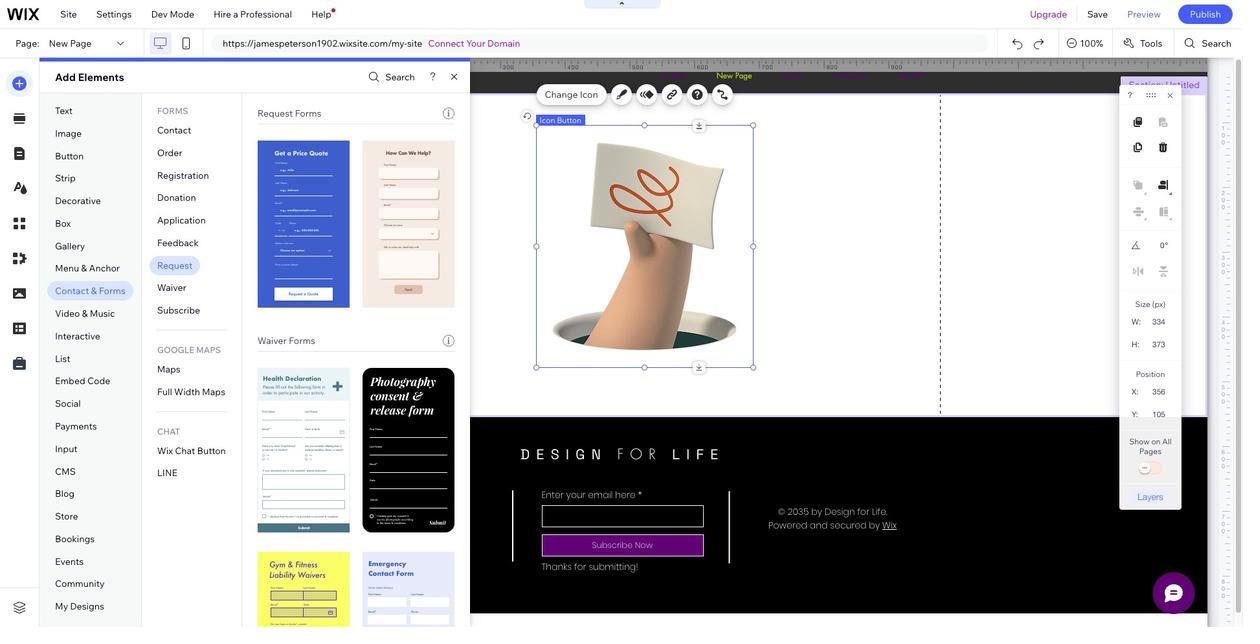Task type: vqa. For each thing, say whether or not it's contained in the screenshot.
unique
no



Task type: locate. For each thing, give the bounding box(es) containing it.
maps
[[196, 345, 221, 355], [157, 363, 181, 375], [202, 386, 225, 398]]

0 vertical spatial button
[[557, 115, 582, 125]]

? button
[[1128, 91, 1133, 100]]

(px)
[[1153, 299, 1166, 309]]

site
[[407, 38, 423, 49]]

change
[[545, 89, 578, 100]]

0 vertical spatial maps
[[196, 345, 221, 355]]

switch
[[1138, 459, 1164, 477]]

y:
[[1132, 410, 1139, 419]]

connect
[[428, 38, 465, 49]]

hire a professional
[[214, 8, 292, 20]]

0 horizontal spatial waiver
[[157, 282, 186, 294]]

application
[[157, 215, 206, 226]]

1 horizontal spatial button
[[197, 445, 226, 456]]

help
[[312, 8, 332, 20]]

button down change icon
[[557, 115, 582, 125]]

1 vertical spatial waiver
[[258, 335, 287, 347]]

store
[[55, 511, 78, 522]]

change icon
[[545, 89, 598, 100]]

search button
[[1175, 29, 1244, 58], [365, 68, 415, 86]]

1 vertical spatial request
[[157, 260, 193, 271]]

1 horizontal spatial request
[[258, 108, 293, 119]]

& for contact
[[91, 285, 97, 297]]

request for request
[[157, 260, 193, 271]]

button
[[557, 115, 582, 125], [55, 150, 84, 162], [197, 445, 226, 456]]

icon down change
[[540, 115, 555, 125]]

icon
[[580, 89, 598, 100], [540, 115, 555, 125]]

None text field
[[1148, 237, 1165, 254], [1147, 336, 1171, 353], [1146, 383, 1171, 400], [1148, 237, 1165, 254], [1147, 336, 1171, 353], [1146, 383, 1171, 400]]

icon right change
[[580, 89, 598, 100]]

1 horizontal spatial search
[[1203, 38, 1232, 49]]

preview
[[1128, 8, 1161, 20]]

search down site
[[386, 71, 415, 83]]

icon button
[[540, 115, 582, 125]]

1 vertical spatial icon
[[540, 115, 555, 125]]

1 vertical spatial contact
[[55, 285, 89, 297]]

None text field
[[1146, 313, 1171, 330], [1145, 406, 1171, 423], [1146, 313, 1171, 330], [1145, 406, 1171, 423]]

button right wix
[[197, 445, 226, 456]]

1 horizontal spatial contact
[[157, 124, 191, 136]]

chat right wix
[[175, 445, 195, 456]]

contact
[[157, 124, 191, 136], [55, 285, 89, 297]]

add
[[55, 71, 76, 84]]

chat up wix
[[157, 426, 180, 436]]

600
[[697, 63, 709, 71]]

menu & anchor
[[55, 263, 120, 274]]

text
[[55, 105, 73, 117]]

& right menu
[[81, 263, 87, 274]]

0 vertical spatial search button
[[1175, 29, 1244, 58]]

request forms
[[258, 108, 322, 119]]

bookings
[[55, 533, 95, 545]]

https://jamespeterson1902.wixsite.com/my-site connect your domain
[[223, 38, 520, 49]]

cms
[[55, 465, 76, 477]]

subscribe
[[157, 305, 200, 316]]

2 vertical spatial &
[[82, 308, 88, 319]]

google maps
[[157, 345, 221, 355]]

button down 'image'
[[55, 150, 84, 162]]

contact up the order at the left
[[157, 124, 191, 136]]

waiver for waiver forms
[[258, 335, 287, 347]]

0 vertical spatial waiver
[[157, 282, 186, 294]]

page
[[70, 38, 92, 49]]

contact up video
[[55, 285, 89, 297]]

add elements
[[55, 71, 124, 84]]

0 horizontal spatial search
[[386, 71, 415, 83]]

wix chat button
[[157, 445, 226, 456]]

& down menu & anchor at the top left of the page
[[91, 285, 97, 297]]

1 vertical spatial button
[[55, 150, 84, 162]]

menu
[[55, 263, 79, 274]]

100% button
[[1060, 29, 1113, 58]]

1 vertical spatial &
[[91, 285, 97, 297]]

embed code
[[55, 375, 110, 387]]

0 vertical spatial chat
[[157, 426, 180, 436]]

1 vertical spatial maps
[[157, 363, 181, 375]]

1 horizontal spatial search button
[[1175, 29, 1244, 58]]

maps right width
[[202, 386, 225, 398]]

search button down https://jamespeterson1902.wixsite.com/my-site connect your domain
[[365, 68, 415, 86]]

preview button
[[1118, 0, 1171, 29]]

request
[[258, 108, 293, 119], [157, 260, 193, 271]]

box
[[55, 218, 71, 229]]

search down 'publish'
[[1203, 38, 1232, 49]]

full width maps
[[157, 386, 225, 398]]

& right video
[[82, 308, 88, 319]]

maps down google
[[157, 363, 181, 375]]

untitled
[[1166, 79, 1200, 91]]

900
[[892, 63, 903, 71]]

400
[[568, 63, 579, 71]]

tools
[[1141, 38, 1163, 49]]

0 vertical spatial &
[[81, 263, 87, 274]]

show on all pages
[[1130, 437, 1172, 456]]

maps right google
[[196, 345, 221, 355]]

1 horizontal spatial waiver
[[258, 335, 287, 347]]

contact for contact & forms
[[55, 285, 89, 297]]

0 vertical spatial contact
[[157, 124, 191, 136]]

0 horizontal spatial contact
[[55, 285, 89, 297]]

2 horizontal spatial button
[[557, 115, 582, 125]]

pages
[[1140, 446, 1162, 456]]

size
[[1136, 299, 1151, 309]]

gallery
[[55, 240, 85, 252]]

input
[[55, 443, 78, 455]]

search
[[1203, 38, 1232, 49], [386, 71, 415, 83]]

donation
[[157, 192, 196, 204]]

0 horizontal spatial search button
[[365, 68, 415, 86]]

google
[[157, 345, 194, 355]]

size (px)
[[1136, 299, 1166, 309]]

forms
[[157, 106, 188, 116], [295, 108, 322, 119], [99, 285, 126, 297], [289, 335, 315, 347]]

save
[[1088, 8, 1109, 20]]

0 horizontal spatial button
[[55, 150, 84, 162]]

0 horizontal spatial request
[[157, 260, 193, 271]]

hire
[[214, 8, 231, 20]]

0 vertical spatial request
[[258, 108, 293, 119]]

registration
[[157, 169, 209, 181]]

& for menu
[[81, 263, 87, 274]]

width
[[174, 386, 200, 398]]

700
[[762, 63, 774, 71]]

line
[[157, 467, 178, 479]]

0 horizontal spatial icon
[[540, 115, 555, 125]]

search button down 'publish'
[[1175, 29, 1244, 58]]

wix
[[157, 445, 173, 456]]

0 vertical spatial icon
[[580, 89, 598, 100]]

designs
[[70, 601, 104, 612]]

1 vertical spatial search button
[[365, 68, 415, 86]]

settings
[[96, 8, 132, 20]]



Task type: describe. For each thing, give the bounding box(es) containing it.
professional
[[240, 8, 292, 20]]

music
[[90, 308, 115, 319]]

waiver forms
[[258, 335, 315, 347]]

list
[[55, 353, 70, 364]]

community
[[55, 578, 105, 590]]

tools button
[[1114, 29, 1175, 58]]

100%
[[1081, 38, 1104, 49]]

domain
[[488, 38, 520, 49]]

1 horizontal spatial icon
[[580, 89, 598, 100]]

layers button
[[1130, 490, 1172, 503]]

position
[[1137, 369, 1166, 379]]

& for video
[[82, 308, 88, 319]]

embed
[[55, 375, 85, 387]]

300
[[503, 63, 515, 71]]

video
[[55, 308, 80, 319]]

500
[[633, 63, 644, 71]]

new
[[49, 38, 68, 49]]

contact for contact
[[157, 124, 191, 136]]

payments
[[55, 420, 97, 432]]

section:
[[1129, 79, 1164, 91]]

save button
[[1078, 0, 1118, 29]]

site
[[60, 8, 77, 20]]

x:
[[1132, 387, 1139, 396]]

a
[[233, 8, 238, 20]]

events
[[55, 556, 84, 567]]

elements
[[78, 71, 124, 84]]

publish button
[[1179, 5, 1233, 24]]

dev mode
[[151, 8, 194, 20]]

800
[[827, 63, 839, 71]]

new page
[[49, 38, 92, 49]]

1 vertical spatial search
[[386, 71, 415, 83]]

on
[[1152, 437, 1161, 446]]

image
[[55, 127, 82, 139]]

my designs
[[55, 601, 104, 612]]

all
[[1163, 437, 1172, 446]]

feedback
[[157, 237, 199, 249]]

h:
[[1132, 340, 1140, 349]]

section: untitled
[[1129, 79, 1200, 91]]

1 vertical spatial chat
[[175, 445, 195, 456]]

°
[[1166, 241, 1169, 250]]

request for request forms
[[258, 108, 293, 119]]

anchor
[[89, 263, 120, 274]]

w:
[[1132, 317, 1142, 326]]

?
[[1128, 91, 1133, 100]]

layers
[[1138, 491, 1164, 502]]

2 vertical spatial maps
[[202, 386, 225, 398]]

contact & forms
[[55, 285, 126, 297]]

upgrade
[[1031, 8, 1068, 20]]

interactive
[[55, 330, 100, 342]]

social
[[55, 398, 81, 410]]

2 vertical spatial button
[[197, 445, 226, 456]]

blog
[[55, 488, 75, 500]]

0 vertical spatial search
[[1203, 38, 1232, 49]]

decorative
[[55, 195, 101, 207]]

code
[[87, 375, 110, 387]]

video & music
[[55, 308, 115, 319]]

show
[[1130, 437, 1150, 446]]

full
[[157, 386, 172, 398]]

strip
[[55, 173, 76, 184]]

dev
[[151, 8, 168, 20]]

https://jamespeterson1902.wixsite.com/my-
[[223, 38, 407, 49]]

my
[[55, 601, 68, 612]]

order
[[157, 147, 182, 159]]

waiver for waiver
[[157, 282, 186, 294]]

mode
[[170, 8, 194, 20]]

publish
[[1191, 8, 1222, 20]]

your
[[467, 38, 486, 49]]



